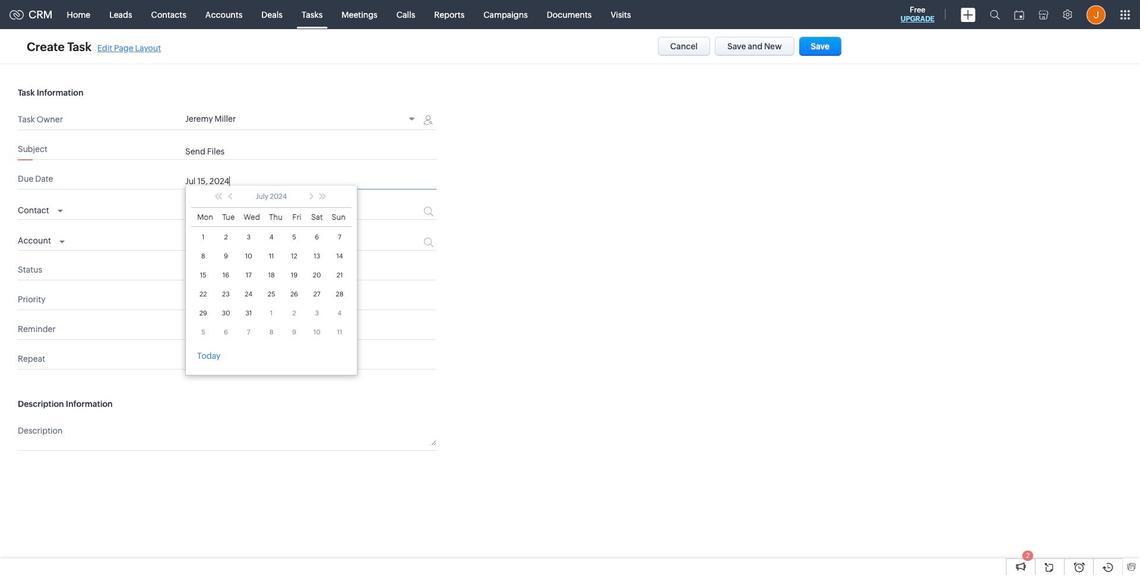 Task type: describe. For each thing, give the bounding box(es) containing it.
logo image
[[10, 10, 24, 19]]

create menu image
[[961, 7, 976, 22]]

search element
[[983, 0, 1008, 29]]

profile image
[[1087, 5, 1106, 24]]



Task type: locate. For each thing, give the bounding box(es) containing it.
None field
[[185, 114, 419, 125], [18, 202, 63, 216], [18, 233, 65, 247], [185, 114, 419, 125], [18, 202, 63, 216], [18, 233, 65, 247]]

None text field
[[185, 237, 379, 247]]

None button
[[658, 37, 711, 56], [715, 37, 795, 56], [799, 37, 842, 56], [658, 37, 711, 56], [715, 37, 795, 56], [799, 37, 842, 56]]

calendar image
[[1015, 10, 1025, 19]]

profile element
[[1080, 0, 1113, 29]]

search image
[[990, 10, 1001, 20]]

mmm d, yyyy text field
[[185, 176, 399, 186]]

None text field
[[185, 147, 437, 156], [185, 207, 379, 216], [185, 423, 437, 445], [185, 147, 437, 156], [185, 207, 379, 216], [185, 423, 437, 445]]

create menu element
[[954, 0, 983, 29]]



Task type: vqa. For each thing, say whether or not it's contained in the screenshot.
the james-merced@noemail.com link
no



